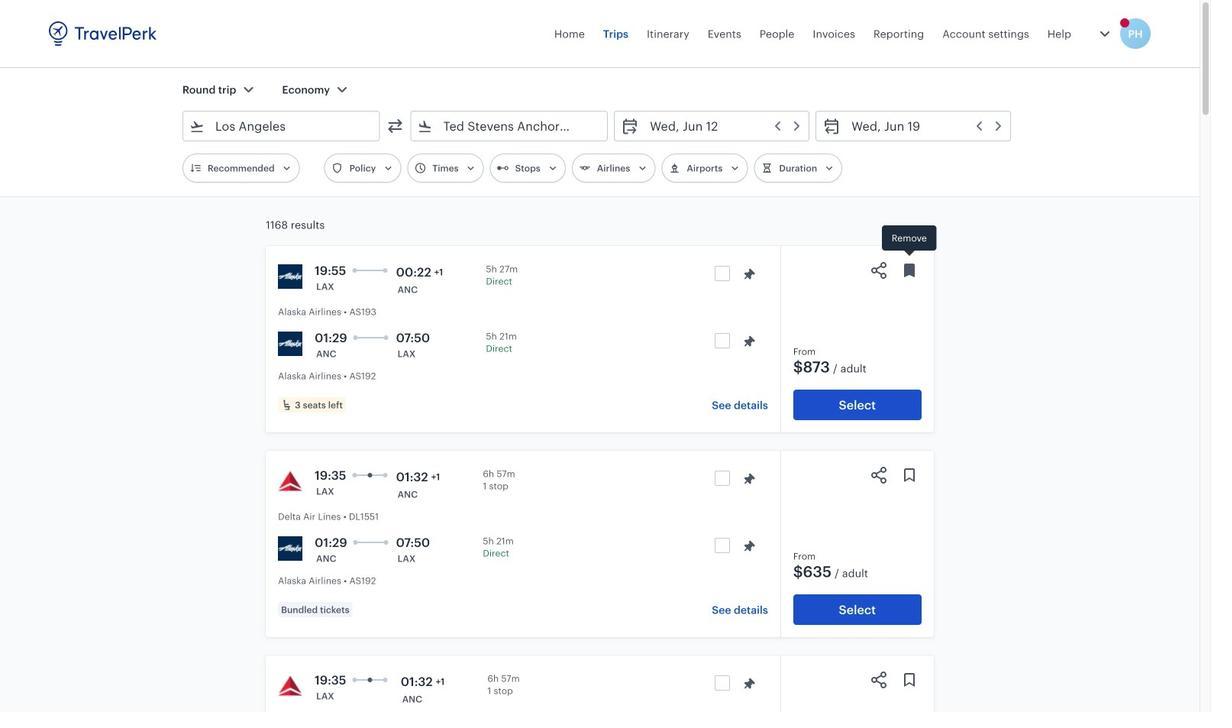 Task type: vqa. For each thing, say whether or not it's contained in the screenshot.
Return Text Field
no



Task type: locate. For each thing, give the bounding box(es) containing it.
From search field
[[205, 114, 360, 138]]

delta air lines image
[[278, 469, 303, 494], [278, 674, 303, 698]]

0 vertical spatial alaska airlines image
[[278, 264, 303, 289]]

1 vertical spatial alaska airlines image
[[278, 536, 303, 561]]

0 vertical spatial delta air lines image
[[278, 469, 303, 494]]

To search field
[[433, 114, 588, 138]]

2 alaska airlines image from the top
[[278, 536, 303, 561]]

tooltip
[[883, 225, 937, 258]]

alaska airlines image
[[278, 264, 303, 289], [278, 536, 303, 561]]

1 vertical spatial delta air lines image
[[278, 674, 303, 698]]

2 delta air lines image from the top
[[278, 674, 303, 698]]



Task type: describe. For each thing, give the bounding box(es) containing it.
1 alaska airlines image from the top
[[278, 264, 303, 289]]

1 delta air lines image from the top
[[278, 469, 303, 494]]

Depart field
[[640, 114, 803, 138]]

Return field
[[841, 114, 1005, 138]]

alaska airlines image
[[278, 332, 303, 356]]



